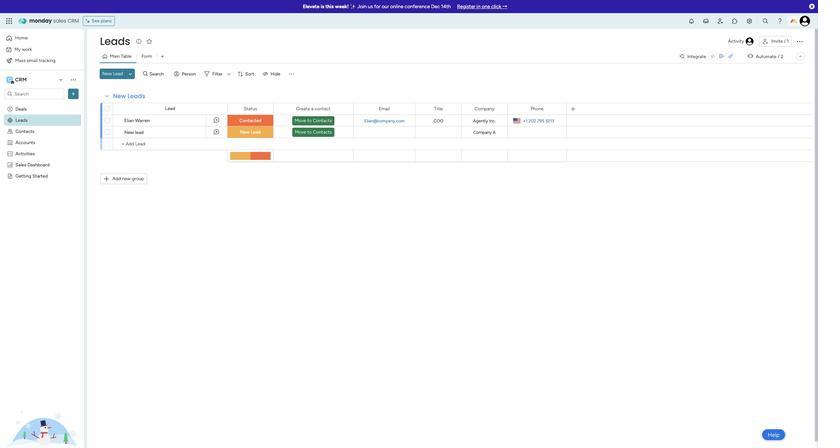 Task type: vqa. For each thing, say whether or not it's contained in the screenshot.
the Dashboard inside Dashboard button
no



Task type: locate. For each thing, give the bounding box(es) containing it.
leads up main
[[100, 34, 130, 49]]

hide button
[[260, 69, 284, 79]]

help button
[[763, 430, 785, 441]]

title
[[434, 106, 443, 112]]

leads down angle down 'icon'
[[128, 92, 145, 100]]

add new group button
[[100, 174, 147, 185]]

1 horizontal spatial new lead
[[240, 130, 261, 135]]

2 vertical spatial leads
[[15, 117, 28, 123]]

/ left 2
[[778, 54, 780, 59]]

2 horizontal spatial options image
[[558, 103, 562, 115]]

elevate is this week! ✨ join us for our online conference dec 14th
[[303, 4, 451, 10]]

new lead down the contacted
[[240, 130, 261, 135]]

1 vertical spatial /
[[778, 54, 780, 59]]

options image
[[796, 37, 804, 45], [70, 91, 77, 97], [452, 103, 457, 115]]

move for second move to contacts button from the top of the page
[[295, 130, 306, 135]]

0 horizontal spatial options image
[[264, 103, 269, 115]]

1 vertical spatial crm
[[15, 77, 27, 83]]

register in one click → link
[[457, 4, 508, 10]]

elian@company.com link
[[363, 119, 406, 124]]

/ inside button
[[784, 38, 786, 44]]

0 horizontal spatial /
[[778, 54, 780, 59]]

1 vertical spatial move to contacts button
[[292, 128, 335, 137]]

dec
[[431, 4, 440, 10]]

mass email tracking button
[[4, 55, 71, 66]]

1 vertical spatial new lead
[[240, 130, 261, 135]]

search everything image
[[762, 18, 769, 24]]

1 to from the top
[[307, 118, 312, 124]]

add view image
[[161, 54, 164, 59]]

new down main
[[102, 71, 112, 77]]

invite
[[772, 38, 783, 44]]

2 vertical spatial options image
[[452, 103, 457, 115]]

my work button
[[4, 44, 71, 55]]

1 vertical spatial move to contacts
[[295, 130, 332, 135]]

see
[[92, 18, 100, 24]]

2 move to contacts from the top
[[295, 130, 332, 135]]

options image for status
[[264, 103, 269, 115]]

invite members image
[[717, 18, 724, 24]]

options image
[[264, 103, 269, 115], [406, 103, 411, 115], [558, 103, 562, 115]]

1 move to contacts button from the top
[[292, 116, 335, 126]]

register in one click →
[[457, 4, 508, 10]]

main table button
[[100, 51, 137, 62]]

move to contacts for second move to contacts button from the top of the page
[[295, 130, 332, 135]]

company up agently inc.
[[475, 106, 495, 112]]

arrow down image
[[225, 70, 233, 78]]

options image for phone
[[558, 103, 562, 115]]

lead inside button
[[113, 71, 123, 77]]

person button
[[171, 69, 200, 79]]

add to favorites image
[[146, 38, 153, 45]]

0 horizontal spatial new lead
[[102, 71, 123, 77]]

3 options image from the left
[[558, 103, 562, 115]]

options image down workspace options image
[[70, 91, 77, 97]]

us
[[368, 4, 373, 10]]

warren
[[135, 118, 150, 124]]

0 vertical spatial new lead
[[102, 71, 123, 77]]

to down "a"
[[307, 118, 312, 124]]

table
[[121, 54, 132, 59]]

join
[[358, 4, 367, 10]]

new lead button
[[100, 69, 126, 79]]

2 options image from the left
[[406, 103, 411, 115]]

automate
[[756, 54, 777, 59]]

1 move to contacts from the top
[[295, 118, 332, 124]]

0 vertical spatial move to contacts
[[295, 118, 332, 124]]

agently
[[473, 119, 488, 124]]

options image right the "email" field
[[406, 103, 411, 115]]

0 vertical spatial move
[[295, 118, 306, 124]]

filter button
[[202, 69, 233, 79]]

move to contacts for 2nd move to contacts button from the bottom of the page
[[295, 118, 332, 124]]

option
[[0, 103, 84, 104]]

0 horizontal spatial options image
[[70, 91, 77, 97]]

crm right workspace icon
[[15, 77, 27, 83]]

crm
[[68, 17, 79, 25], [15, 77, 27, 83]]

new lead inside button
[[102, 71, 123, 77]]

monday sales crm
[[29, 17, 79, 25]]

work
[[22, 47, 32, 52]]

move
[[295, 118, 306, 124], [295, 130, 306, 135]]

is
[[321, 4, 324, 10]]

0 vertical spatial options image
[[796, 37, 804, 45]]

activities
[[15, 151, 35, 157]]

/ for 1
[[784, 38, 786, 44]]

new lead
[[124, 130, 144, 136]]

menu image
[[288, 71, 295, 77]]

a
[[311, 106, 314, 112]]

elevate
[[303, 4, 320, 10]]

apps image
[[732, 18, 738, 24]]

move for 2nd move to contacts button from the bottom of the page
[[295, 118, 306, 124]]

hide
[[271, 71, 280, 77]]

1 horizontal spatial options image
[[406, 103, 411, 115]]

angle down image
[[129, 72, 132, 76]]

select product image
[[6, 18, 12, 24]]

company inside company field
[[475, 106, 495, 112]]

options image right 1 at the top right
[[796, 37, 804, 45]]

company for company
[[475, 106, 495, 112]]

inc.
[[489, 119, 496, 124]]

contacts
[[313, 118, 332, 124], [15, 129, 34, 134], [313, 130, 332, 135]]

Company field
[[473, 105, 496, 113]]

add
[[112, 176, 121, 182]]

/
[[784, 38, 786, 44], [778, 54, 780, 59]]

to
[[307, 118, 312, 124], [307, 130, 312, 135]]

getting started
[[15, 173, 48, 179]]

2 move from the top
[[295, 130, 306, 135]]

add new group
[[112, 176, 144, 182]]

795
[[537, 119, 545, 124]]

new lead down main
[[102, 71, 123, 77]]

2 move to contacts button from the top
[[292, 128, 335, 137]]

0 vertical spatial company
[[475, 106, 495, 112]]

company a
[[473, 130, 496, 135]]

christina overa image
[[800, 16, 810, 26]]

new lead
[[102, 71, 123, 77], [240, 130, 261, 135]]

notifications image
[[688, 18, 695, 24]]

new
[[122, 176, 131, 182]]

→
[[503, 4, 508, 10]]

home
[[15, 35, 28, 41]]

1 vertical spatial to
[[307, 130, 312, 135]]

crm right sales
[[68, 17, 79, 25]]

sort button
[[235, 69, 258, 79]]

workspace selection element
[[6, 76, 28, 85]]

leads down deals
[[15, 117, 28, 123]]

one
[[482, 4, 490, 10]]

form
[[142, 54, 152, 59]]

company for company a
[[473, 130, 492, 135]]

202
[[529, 119, 536, 124]]

form button
[[137, 51, 157, 62]]

0 vertical spatial /
[[784, 38, 786, 44]]

Phone field
[[529, 105, 545, 113]]

my
[[14, 47, 21, 52]]

status
[[244, 106, 257, 112]]

1 horizontal spatial lead
[[165, 106, 175, 112]]

lottie animation element
[[0, 383, 84, 449]]

options image right the status field
[[264, 103, 269, 115]]

online
[[390, 4, 404, 10]]

Email field
[[377, 105, 392, 113]]

options image right the title field
[[452, 103, 457, 115]]

Search field
[[148, 69, 168, 79]]

v2 search image
[[143, 70, 148, 78]]

see plans
[[92, 18, 112, 24]]

1 vertical spatial company
[[473, 130, 492, 135]]

1 vertical spatial move
[[295, 130, 306, 135]]

activity button
[[726, 36, 757, 47]]

0 vertical spatial lead
[[113, 71, 123, 77]]

0 horizontal spatial crm
[[15, 77, 27, 83]]

plans
[[101, 18, 112, 24]]

1 vertical spatial lead
[[165, 106, 175, 112]]

email
[[27, 58, 38, 63]]

to down create a contact field
[[307, 130, 312, 135]]

new down the new lead button
[[113, 92, 126, 100]]

0 horizontal spatial lead
[[113, 71, 123, 77]]

options image right phone field
[[558, 103, 562, 115]]

1 vertical spatial leads
[[128, 92, 145, 100]]

1 options image from the left
[[264, 103, 269, 115]]

/ left 1 at the top right
[[784, 38, 786, 44]]

company down agently
[[473, 130, 492, 135]]

2 horizontal spatial lead
[[251, 130, 261, 135]]

mass email tracking
[[15, 58, 56, 63]]

0 vertical spatial move to contacts button
[[292, 116, 335, 126]]

move to contacts
[[295, 118, 332, 124], [295, 130, 332, 135]]

lead
[[135, 130, 144, 136]]

Search in workspace field
[[14, 90, 55, 98]]

public dashboard image
[[7, 162, 13, 168]]

0 vertical spatial crm
[[68, 17, 79, 25]]

0 vertical spatial to
[[307, 118, 312, 124]]

list box
[[0, 102, 84, 271]]

1 horizontal spatial /
[[784, 38, 786, 44]]

1 move from the top
[[295, 118, 306, 124]]

leads
[[100, 34, 130, 49], [128, 92, 145, 100], [15, 117, 28, 123]]

coo
[[434, 119, 443, 124]]

2 vertical spatial lead
[[251, 130, 261, 135]]

2 horizontal spatial options image
[[796, 37, 804, 45]]



Task type: describe. For each thing, give the bounding box(es) containing it.
1 horizontal spatial crm
[[68, 17, 79, 25]]

lottie animation image
[[0, 383, 84, 449]]

workspace options image
[[70, 77, 77, 83]]

dapulse integrations image
[[680, 54, 685, 59]]

started
[[32, 173, 48, 179]]

1
[[787, 38, 789, 44]]

getting
[[15, 173, 31, 179]]

my work
[[14, 47, 32, 52]]

2
[[781, 54, 784, 59]]

3213
[[546, 119, 554, 124]]

workspace image
[[6, 76, 13, 84]]

click
[[491, 4, 501, 10]]

email
[[379, 106, 390, 112]]

dashboard
[[27, 162, 50, 168]]

invite / 1 button
[[759, 36, 792, 47]]

1 horizontal spatial options image
[[452, 103, 457, 115]]

sales
[[53, 17, 66, 25]]

list box containing deals
[[0, 102, 84, 271]]

agently inc.
[[473, 119, 496, 124]]

+1 202 795 3213
[[523, 119, 554, 124]]

collapse board header image
[[798, 54, 804, 59]]

contacted
[[239, 118, 262, 124]]

main
[[110, 54, 120, 59]]

New Leads field
[[112, 92, 147, 101]]

elian warren
[[124, 118, 150, 124]]

+ Add Lead text field
[[116, 140, 224, 148]]

14th
[[441, 4, 451, 10]]

Leads field
[[98, 34, 132, 49]]

invite / 1
[[772, 38, 789, 44]]

sort
[[245, 71, 254, 77]]

+1
[[523, 119, 528, 124]]

Status field
[[242, 105, 259, 113]]

mass
[[15, 58, 26, 63]]

deals
[[15, 106, 27, 112]]

help image
[[777, 18, 784, 24]]

c
[[8, 77, 11, 83]]

for
[[374, 4, 381, 10]]

help
[[768, 432, 780, 439]]

2 to from the top
[[307, 130, 312, 135]]

person
[[182, 71, 196, 77]]

✨
[[350, 4, 356, 10]]

0 vertical spatial leads
[[100, 34, 130, 49]]

autopilot image
[[748, 52, 753, 60]]

elian@company.com
[[364, 119, 405, 124]]

activity
[[728, 38, 744, 44]]

main table
[[110, 54, 132, 59]]

/ for 2
[[778, 54, 780, 59]]

inbox image
[[703, 18, 710, 24]]

create
[[296, 106, 310, 112]]

filter
[[212, 71, 223, 77]]

new inside field
[[113, 92, 126, 100]]

see plans button
[[83, 16, 115, 26]]

in
[[477, 4, 481, 10]]

week!
[[335, 4, 349, 10]]

new inside button
[[102, 71, 112, 77]]

show board description image
[[135, 38, 143, 45]]

phone
[[531, 106, 544, 112]]

automate / 2
[[756, 54, 784, 59]]

home button
[[4, 33, 71, 43]]

register
[[457, 4, 476, 10]]

accounts
[[15, 140, 35, 145]]

Create a contact field
[[295, 105, 332, 113]]

new left lead
[[124, 130, 134, 136]]

monday
[[29, 17, 52, 25]]

group
[[132, 176, 144, 182]]

this
[[326, 4, 334, 10]]

new down the contacted
[[240, 130, 250, 135]]

elian
[[124, 118, 134, 124]]

new leads
[[113, 92, 145, 100]]

create a contact
[[296, 106, 331, 112]]

public board image
[[7, 173, 13, 179]]

contact
[[315, 106, 331, 112]]

sales dashboard
[[15, 162, 50, 168]]

Title field
[[433, 105, 445, 113]]

tracking
[[39, 58, 56, 63]]

+1 202 795 3213 link
[[521, 117, 554, 125]]

options image for email
[[406, 103, 411, 115]]

integrate
[[688, 54, 706, 59]]

conference
[[405, 4, 430, 10]]

leads inside field
[[128, 92, 145, 100]]

emails settings image
[[746, 18, 753, 24]]

1 vertical spatial options image
[[70, 91, 77, 97]]

sales
[[15, 162, 26, 168]]

a
[[493, 130, 496, 135]]

crm inside workspace selection 'element'
[[15, 77, 27, 83]]



